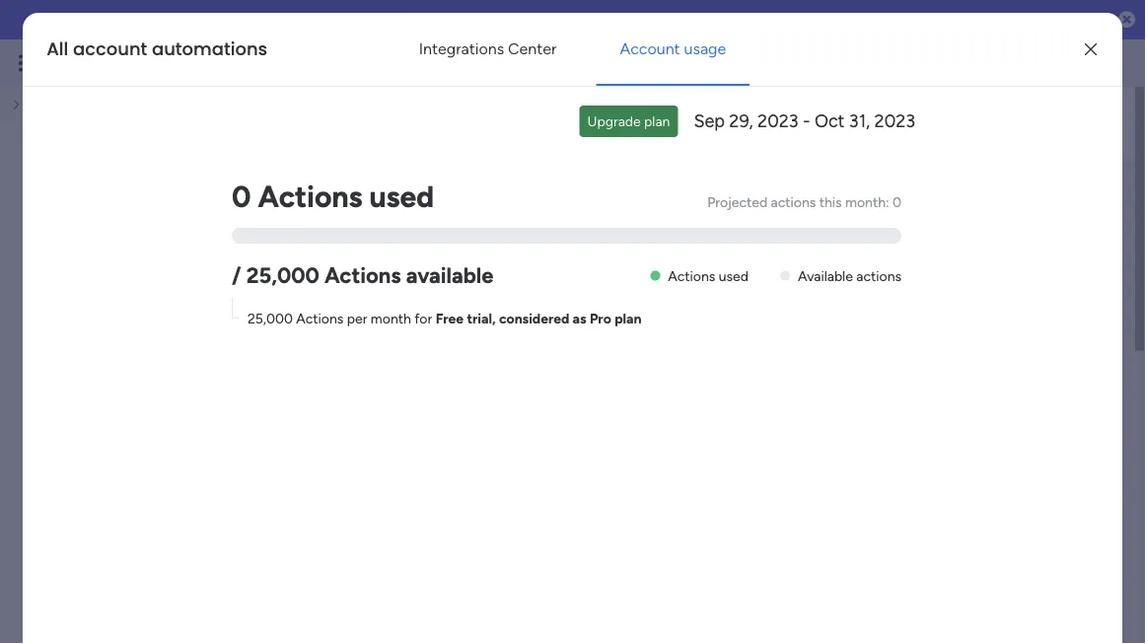 Task type: vqa. For each thing, say whether or not it's contained in the screenshot.
visited
yes



Task type: locate. For each thing, give the bounding box(es) containing it.
0 horizontal spatial actions
[[771, 193, 816, 210]]

all account automations
[[47, 37, 267, 62]]

notifications image
[[799, 53, 819, 73]]

0 up the /
[[232, 179, 251, 215]]

actions
[[771, 193, 816, 210], [856, 267, 901, 284]]

account usage button
[[596, 25, 750, 72]]

1 vertical spatial actions
[[856, 267, 901, 284]]

-
[[803, 111, 810, 132]]

0 right "month:"
[[893, 193, 901, 210]]

recently visited
[[110, 201, 242, 222]]

0
[[232, 179, 251, 215], [893, 193, 901, 210]]

free
[[436, 310, 464, 326]]

monday
[[88, 52, 155, 74]]

all
[[47, 37, 68, 62]]

account
[[73, 37, 147, 62]]

actions for available
[[856, 267, 901, 284]]

0 vertical spatial plan
[[644, 113, 670, 130]]

upgrade
[[587, 113, 641, 130]]

register
[[734, 11, 789, 29]]

visited
[[187, 201, 242, 222]]

actions left the this at the right top of the page
[[771, 193, 816, 210]]

25,000 actions per month for free trial, considered as pro plan
[[248, 310, 641, 326]]

actions up '/ 25,000 actions available'
[[258, 179, 362, 215]]

actions right available
[[856, 267, 901, 284]]

2 2023 from the left
[[874, 111, 915, 132]]

plan right pro
[[615, 310, 641, 326]]

0 horizontal spatial plan
[[615, 310, 641, 326]]

25,000 left per
[[248, 310, 293, 326]]

1 vertical spatial plan
[[615, 310, 641, 326]]

projected
[[707, 193, 767, 210]]

2023
[[758, 111, 798, 132], [874, 111, 915, 132]]

0 actions used
[[232, 179, 434, 215]]

per
[[347, 310, 367, 326]]

1 2023 from the left
[[758, 111, 798, 132]]

used
[[369, 179, 434, 215], [719, 267, 748, 284]]

0 horizontal spatial used
[[369, 179, 434, 215]]

help image
[[1021, 53, 1040, 73]]

plan right upgrade
[[644, 113, 670, 130]]

work
[[159, 52, 195, 74]]

templates image image
[[827, 188, 1108, 335]]

plan
[[644, 113, 670, 130], [615, 310, 641, 326]]

29,
[[729, 111, 753, 132]]

select product image
[[18, 53, 37, 73]]

integrations center button
[[395, 25, 580, 72]]

this
[[819, 193, 842, 210]]

0 horizontal spatial 2023
[[758, 111, 798, 132]]

2023 left -
[[758, 111, 798, 132]]

register now → link
[[734, 11, 840, 29]]

1 horizontal spatial plan
[[644, 113, 670, 130]]

month
[[371, 310, 411, 326]]

1 horizontal spatial used
[[719, 267, 748, 284]]

✨
[[404, 11, 419, 29]]

upgrade plan button
[[579, 106, 678, 137]]

2023 right 31,
[[874, 111, 915, 132]]

actions left per
[[296, 310, 344, 326]]

1 horizontal spatial 0
[[893, 193, 901, 210]]

25,000
[[246, 262, 319, 289], [248, 310, 293, 326]]

1 horizontal spatial actions
[[856, 267, 901, 284]]

elevate
[[350, 11, 401, 29]]

automations
[[152, 37, 267, 62]]

used up '/ 25,000 actions available'
[[369, 179, 434, 215]]

at
[[333, 11, 347, 29]]

as
[[573, 310, 586, 326]]

inbox image
[[842, 53, 862, 73]]

1 horizontal spatial 2023
[[874, 111, 915, 132]]

actions
[[258, 179, 362, 215], [324, 262, 401, 289], [668, 267, 715, 284], [296, 310, 344, 326]]

sep 29, 2023 - oct 31, 2023
[[694, 111, 915, 132]]

used down "projected"
[[719, 267, 748, 284]]

0 vertical spatial 25,000
[[246, 262, 319, 289]]

join
[[282, 11, 311, 29]]

sep
[[694, 111, 725, 132]]

0 vertical spatial actions
[[771, 193, 816, 210]]

14th
[[686, 11, 716, 29]]

oct
[[815, 111, 845, 132]]

25,000 right the /
[[246, 262, 319, 289]]



Task type: describe. For each thing, give the bounding box(es) containing it.
search everything image
[[977, 53, 997, 73]]

actions up per
[[324, 262, 401, 289]]

projected actions this month: 0
[[707, 193, 901, 210]]

bob builder image
[[1090, 47, 1121, 79]]

upgrade plan
[[587, 113, 670, 130]]

/ 25,000 actions available
[[232, 262, 494, 289]]

1 vertical spatial 25,000
[[248, 310, 293, 326]]

1 vertical spatial used
[[719, 267, 748, 284]]

v2 user feedback image
[[836, 113, 850, 135]]

monday work management
[[88, 52, 306, 74]]

plan inside upgrade plan button
[[644, 113, 670, 130]]

31,
[[849, 111, 870, 132]]

available actions
[[798, 267, 901, 284]]

→
[[825, 11, 840, 29]]

online
[[451, 11, 491, 29]]

pro
[[590, 310, 611, 326]]

now
[[793, 11, 821, 29]]

give
[[858, 115, 889, 132]]

month:
[[845, 193, 889, 210]]

invite members image
[[886, 53, 905, 73]]

apps image
[[929, 53, 949, 73]]

account usage
[[620, 39, 726, 58]]

recently
[[110, 201, 183, 222]]

considered
[[499, 310, 569, 326]]

integrations
[[419, 39, 504, 58]]

conference
[[495, 11, 570, 29]]

0 vertical spatial used
[[369, 179, 434, 215]]

actions used
[[668, 267, 748, 284]]

/
[[232, 262, 241, 289]]

us
[[314, 11, 330, 29]]

for
[[414, 310, 432, 326]]

actions down "projected"
[[668, 267, 715, 284]]

actions for projected
[[771, 193, 816, 210]]

our
[[423, 11, 447, 29]]

screens
[[602, 11, 653, 29]]

available
[[798, 267, 853, 284]]

integrations center
[[419, 39, 557, 58]]

available
[[406, 262, 494, 289]]

trial,
[[467, 310, 496, 326]]

0 horizontal spatial 0
[[232, 179, 251, 215]]

give feedback
[[858, 115, 954, 132]]

center
[[508, 39, 557, 58]]

feedback
[[892, 115, 954, 132]]

dec
[[657, 11, 683, 29]]

usage
[[684, 39, 726, 58]]

join us at elevate ✨ our online conference hits screens dec 14th
[[282, 11, 716, 29]]

register now →
[[734, 11, 840, 29]]

hits
[[574, 11, 598, 29]]

management
[[199, 52, 306, 74]]

account
[[620, 39, 680, 58]]



